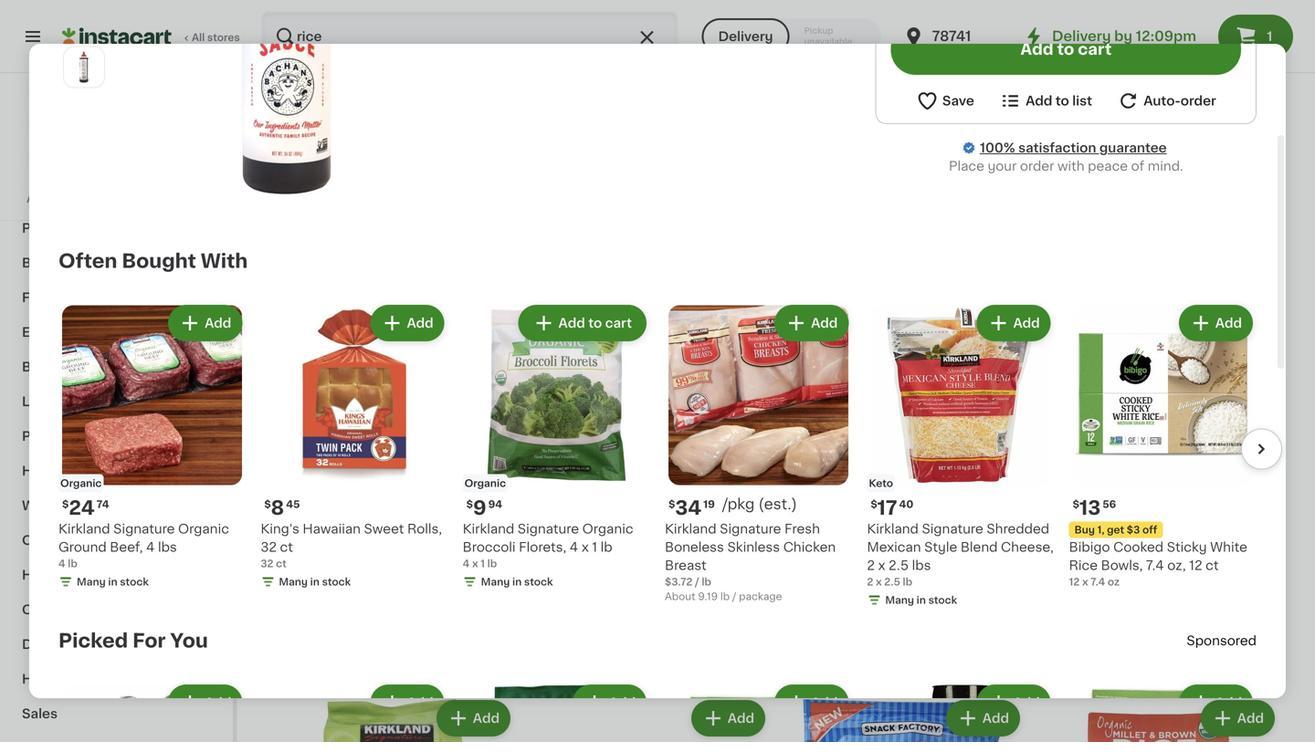 Task type: locate. For each thing, give the bounding box(es) containing it.
bowls,
[[1101, 559, 1143, 572]]

& left candy
[[73, 187, 83, 200]]

order down the '12:09pm'
[[1181, 95, 1216, 107]]

19
[[703, 500, 715, 510]]

style
[[924, 541, 957, 554], [622, 579, 655, 592]]

0 vertical spatial /
[[695, 577, 699, 587]]

1 horizontal spatial 12
[[1189, 559, 1202, 572]]

1 horizontal spatial add to cart
[[1021, 42, 1112, 57]]

1 vertical spatial bibigo
[[529, 579, 570, 592]]

ct up 14
[[280, 541, 293, 554]]

0 vertical spatial cart
[[1078, 42, 1112, 57]]

$ down keto
[[871, 500, 877, 510]]

0 horizontal spatial style
[[622, 579, 655, 592]]

style up 3
[[924, 541, 957, 554]]

product group
[[58, 302, 246, 593], [261, 302, 448, 593], [463, 302, 650, 593], [665, 302, 852, 604], [867, 302, 1055, 612], [1069, 302, 1257, 590], [274, 305, 514, 609], [529, 305, 769, 668], [784, 305, 1024, 631], [1038, 305, 1279, 631], [58, 682, 246, 743], [261, 682, 448, 743], [463, 682, 650, 743], [665, 682, 852, 743], [867, 682, 1055, 743], [1069, 682, 1257, 743], [274, 697, 514, 743], [529, 697, 769, 743], [784, 697, 1024, 743], [1038, 697, 1279, 743]]

order down satisfaction at the top
[[1020, 160, 1054, 173]]

lbs right 3
[[953, 579, 972, 592]]

product group containing 34
[[665, 302, 852, 604]]

$ inside $ 13 56
[[1073, 500, 1080, 510]]

7.4 up 'root,'
[[1146, 559, 1164, 572]]

& right beer
[[56, 361, 67, 374]]

1 horizontal spatial sweet
[[588, 597, 628, 610]]

1 vertical spatial 2.5
[[884, 577, 900, 587]]

many in stock down 18
[[481, 577, 553, 587]]

1 horizontal spatial chicken
[[1226, 205, 1278, 218]]

1 vertical spatial add to cart
[[559, 317, 632, 330]]

delivery inside button
[[718, 30, 773, 43]]

$ inside $ 15 79
[[278, 182, 284, 192]]

$ down gluten-
[[278, 182, 284, 192]]

chicken down the fresh
[[783, 541, 836, 554]]

sweet inside 18 bibigo korean style crunchy chicken, sweet and spicy sauce, 56 oz
[[588, 597, 628, 610]]

1 vertical spatial 15
[[430, 579, 444, 592]]

to
[[1057, 42, 1074, 57], [1056, 95, 1069, 107], [158, 194, 169, 204], [588, 317, 602, 330]]

many for 24
[[77, 577, 106, 587]]

1,
[[1097, 525, 1105, 535]]

bibigo up chicken,
[[529, 579, 570, 592]]

sauce, right the "alfredo"
[[362, 579, 406, 592]]

oz inside $ 14 rao's alfredo sauce, 2 x 15 oz
[[447, 579, 462, 592]]

None search field
[[261, 11, 678, 62]]

8 left 45
[[271, 499, 284, 518]]

liquor link
[[11, 384, 222, 419]]

dairy
[[65, 638, 100, 651]]

order
[[1181, 95, 1216, 107], [1020, 160, 1054, 173]]

& right meat
[[59, 153, 70, 165]]

enlarge condiments, dressing & sauces bachan's the original japanese barbecue sauce unknown (opens in a new tab) image
[[68, 51, 100, 84]]

/ up 9.19
[[695, 577, 699, 587]]

x down mexican
[[878, 559, 885, 572]]

kirkland up broccoli
[[463, 523, 514, 536]]

product group containing 9
[[463, 302, 650, 593]]

bibigo down buy
[[1069, 541, 1110, 554]]

ct up the rao's
[[276, 559, 287, 569]]

0 vertical spatial sweet
[[364, 523, 404, 536]]

$ inside $ 8 45
[[264, 500, 271, 510]]

0 horizontal spatial sweet
[[364, 523, 404, 536]]

kirkland inside button
[[1038, 205, 1090, 218]]

x down rice
[[1082, 577, 1088, 587]]

spo
[[1187, 635, 1212, 648]]

kirkland up boneless
[[665, 523, 717, 536]]

signature up the blend in the right bottom of the page
[[922, 523, 983, 536]]

other goods link
[[11, 523, 222, 558]]

0 horizontal spatial 8
[[271, 499, 284, 518]]

rotisserie
[[1158, 205, 1223, 218]]

0 vertical spatial sauce,
[[362, 579, 406, 592]]

$ inside $ 14 rao's alfredo sauce, 2 x 15 oz
[[278, 556, 284, 566]]

stock down 18
[[524, 577, 553, 587]]

0 horizontal spatial sauce,
[[362, 579, 406, 592]]

stock up the laundry
[[120, 577, 149, 587]]

style inside 18 bibigo korean style crunchy chicken, sweet and spicy sauce, 56 oz
[[622, 579, 655, 592]]

cart
[[1078, 42, 1112, 57], [605, 317, 632, 330]]

1 vertical spatial goods
[[63, 534, 107, 547]]

candy
[[87, 187, 130, 200]]

2 horizontal spatial oz
[[1108, 577, 1120, 587]]

in up cleaning & laundry 'link'
[[108, 577, 117, 587]]

1 vertical spatial order
[[1020, 160, 1054, 173]]

$ inside $ 34 19
[[669, 500, 675, 510]]

7.4 down rice
[[1091, 577, 1105, 587]]

signature inside kirkland signature shredded mexican style blend cheese, 2 x 2.5 lbs 2 x 2.5 lb
[[922, 523, 983, 536]]

& up picked in the bottom left of the page
[[84, 604, 95, 616]]

oz inside bibigo cooked sticky white rice bowls, 7.4 oz, 12 ct 12 x 7.4 oz
[[1108, 577, 1120, 587]]

lb up korean
[[601, 541, 612, 554]]

1 vertical spatial sweet
[[588, 597, 628, 610]]

other goods
[[22, 534, 107, 547]]

sauce, inside $ 14 rao's alfredo sauce, 2 x 15 oz
[[362, 579, 406, 592]]

in for 9
[[512, 577, 522, 587]]

2 down oz,
[[1177, 579, 1185, 592]]

1 vertical spatial 32
[[261, 559, 273, 569]]

signature inside kirkland signature fresh boneless skinless chicken breast $3.72 / lb about 9.19 lb / package
[[720, 523, 781, 536]]

many in stock down 14
[[279, 577, 351, 587]]

0 horizontal spatial cart
[[605, 317, 632, 330]]

electronics link
[[11, 315, 222, 350]]

15 inside $ 14 rao's alfredo sauce, 2 x 15 oz
[[430, 579, 444, 592]]

cleaning & laundry
[[22, 604, 152, 616]]

stores
[[207, 32, 240, 42]]

delivery for delivery
[[718, 30, 773, 43]]

sweet inside 'king's hawaiian sweet rolls, 32 ct 32 ct'
[[364, 523, 404, 536]]

1 vertical spatial cart
[[605, 317, 632, 330]]

12 right oz,
[[1189, 559, 1202, 572]]

2 horizontal spatial 8
[[1049, 555, 1062, 574]]

& for deli
[[51, 638, 62, 651]]

goods down '$ 24 74'
[[63, 534, 107, 547]]

kirkland inside kirkland signature shredded mexican style blend cheese, 2 x 2.5 lbs 2 x 2.5 lb
[[867, 523, 919, 536]]

other
[[22, 534, 60, 547]]

0 vertical spatial 1
[[1267, 30, 1273, 43]]

save
[[171, 194, 195, 204]]

hawaiian
[[303, 523, 361, 536]]

many down 14
[[279, 577, 308, 587]]

74
[[97, 500, 109, 510]]

all
[[192, 32, 205, 42]]

$ left 45
[[264, 500, 271, 510]]

meat & seafood link
[[11, 142, 222, 176]]

1 horizontal spatial sauce,
[[698, 597, 741, 610]]

add costco membership to save
[[27, 194, 195, 204]]

& for health
[[69, 465, 80, 478]]

instacart logo image
[[62, 26, 172, 47]]

/pkg
[[722, 497, 755, 512]]

1 horizontal spatial 8
[[794, 555, 807, 574]]

lb down ground
[[68, 559, 78, 569]]

& right "health"
[[69, 465, 80, 478]]

seedless
[[826, 579, 885, 592]]

1 vertical spatial sauce,
[[698, 597, 741, 610]]

$3.72
[[665, 577, 693, 587]]

ct down the white
[[1206, 559, 1219, 572]]

to inside the add costco membership to save link
[[158, 194, 169, 204]]

1 vertical spatial style
[[622, 579, 655, 592]]

bibigo inside bibigo cooked sticky white rice bowls, 7.4 oz, 12 ct 12 x 7.4 oz
[[1069, 541, 1110, 554]]

1 horizontal spatial delivery
[[1052, 30, 1111, 43]]

$ 15 79
[[278, 181, 320, 200]]

sauce,
[[362, 579, 406, 592], [698, 597, 741, 610]]

15 down rolls,
[[430, 579, 444, 592]]

add to cart
[[1021, 42, 1112, 57], [559, 317, 632, 330]]

56 right 9.19
[[745, 597, 762, 610]]

kirkland signature fresh boneless skinless chicken breast $3.72 / lb about 9.19 lb / package
[[665, 523, 836, 602]]

0 vertical spatial 56
[[1103, 500, 1116, 510]]

many down broccoli
[[481, 577, 510, 587]]

many in stock for 9
[[481, 577, 553, 587]]

$3
[[1127, 525, 1140, 535]]

& for beer
[[56, 361, 67, 374]]

0 horizontal spatial oz
[[447, 579, 462, 592]]

signature for 9
[[518, 523, 579, 536]]

0 horizontal spatial 7.4
[[1091, 577, 1105, 587]]

$ for 9
[[466, 500, 473, 510]]

$ right wine
[[62, 500, 69, 510]]

1 horizontal spatial bibigo
[[1069, 541, 1110, 554]]

0 horizontal spatial order
[[1020, 160, 1054, 173]]

add to list button
[[999, 90, 1092, 112]]

kirkland inside kirkland signature organic ground beef, 4 lbs 4 lb
[[58, 523, 110, 536]]

baby
[[22, 257, 56, 269]]

picked for you
[[58, 632, 208, 651]]

goods down the dairy
[[65, 673, 109, 686]]

8 inside item carousel region
[[271, 499, 284, 518]]

stock down 3
[[928, 596, 957, 606]]

8 left 57
[[1049, 555, 1062, 574]]

$ for 13
[[1073, 500, 1080, 510]]

bibigo inside 18 bibigo korean style crunchy chicken, sweet and spicy sauce, 56 oz
[[529, 579, 570, 592]]

delivery for delivery by 12:09pm
[[1052, 30, 1111, 43]]

organic up korean
[[582, 523, 633, 536]]

signature up the skinless
[[720, 523, 781, 536]]

0 vertical spatial goods
[[64, 430, 108, 443]]

32 down king's
[[261, 541, 277, 554]]

0 horizontal spatial bibigo
[[529, 579, 570, 592]]

cleaning
[[22, 604, 81, 616]]

1 horizontal spatial order
[[1181, 95, 1216, 107]]

0 vertical spatial style
[[924, 541, 957, 554]]

lb inside kirkland signature shredded mexican style blend cheese, 2 x 2.5 lbs 2 x 2.5 lb
[[903, 577, 913, 587]]

1 vertical spatial /
[[732, 592, 736, 602]]

beer & cider link
[[11, 350, 222, 384]]

in down 'grapes,'
[[917, 596, 926, 606]]

1 vertical spatial chicken
[[783, 541, 836, 554]]

$ left 19 at the bottom right of the page
[[669, 500, 675, 510]]

$ inside $ 9 94
[[466, 500, 473, 510]]

white
[[1210, 541, 1248, 554]]

12
[[1189, 559, 1202, 572], [1069, 577, 1080, 587]]

45
[[286, 500, 300, 510]]

sweet left rolls,
[[364, 523, 404, 536]]

2 down rolls,
[[409, 579, 417, 592]]

peace
[[1088, 160, 1128, 173]]

goods for paper goods
[[64, 430, 108, 443]]

kirkland for 9
[[463, 523, 514, 536]]

$ inside '$ 24 74'
[[62, 500, 69, 510]]

many in stock for 8
[[279, 577, 351, 587]]

deli & dairy
[[22, 638, 100, 651]]

x down broccoli
[[472, 559, 478, 569]]

2 vertical spatial goods
[[65, 673, 109, 686]]

in for 8
[[310, 577, 320, 587]]

many for 8
[[279, 577, 308, 587]]

satisfaction
[[1018, 142, 1096, 154]]

0 horizontal spatial 15
[[284, 181, 306, 200]]

0 vertical spatial chicken
[[1226, 205, 1278, 218]]

seafood
[[73, 153, 128, 165]]

0 horizontal spatial chicken
[[783, 541, 836, 554]]

meat & seafood
[[22, 153, 128, 165]]

8 inside 8 green seedless grapes, 3 lbs
[[794, 555, 807, 574]]

kirkland signature rotisserie chicken
[[1038, 205, 1278, 218]]

many for 17
[[885, 596, 914, 606]]

2 horizontal spatial 1
[[1267, 30, 1273, 43]]

many for 9
[[481, 577, 510, 587]]

kirkland for 17
[[867, 523, 919, 536]]

in down florets, on the bottom left of the page
[[512, 577, 522, 587]]

nsored
[[1212, 635, 1257, 648]]

place
[[949, 160, 984, 173]]

0 vertical spatial 7.4
[[1146, 559, 1164, 572]]

0 vertical spatial order
[[1181, 95, 1216, 107]]

chicken inside kirkland signature fresh boneless skinless chicken breast $3.72 / lb about 9.19 lb / package
[[783, 541, 836, 554]]

$ up buy
[[1073, 500, 1080, 510]]

signature for 17
[[922, 523, 983, 536]]

12 down rice
[[1069, 577, 1080, 587]]

0 horizontal spatial 1
[[481, 559, 485, 569]]

lbs up 'grapes,'
[[912, 559, 931, 572]]

sweet down korean
[[588, 597, 628, 610]]

picked
[[58, 632, 128, 651]]

4
[[146, 541, 155, 554], [570, 541, 578, 554], [58, 559, 65, 569], [463, 559, 470, 569]]

style up "and" on the bottom
[[622, 579, 655, 592]]

signature inside kirkland signature organic ground beef, 4 lbs 4 lb
[[113, 523, 175, 536]]

kirkland down place your order with peace of mind.
[[1038, 205, 1090, 218]]

meat
[[22, 153, 56, 165]]

1 horizontal spatial 56
[[1103, 500, 1116, 510]]

organic left king's
[[178, 523, 229, 536]]

stock
[[120, 577, 149, 587], [322, 577, 351, 587], [524, 577, 553, 587], [928, 596, 957, 606]]

8 for 8 57
[[1049, 555, 1062, 574]]

kirkland up ground
[[58, 523, 110, 536]]

1 vertical spatial 56
[[745, 597, 762, 610]]

bibigo
[[1069, 541, 1110, 554], [529, 579, 570, 592]]

beer & cider
[[22, 361, 106, 374]]

many up cleaning & laundry
[[77, 577, 106, 587]]

many in stock down 'grapes,'
[[885, 596, 957, 606]]

household link
[[11, 72, 222, 107]]

0 vertical spatial 2.5
[[889, 559, 909, 572]]

signature up beef,
[[113, 523, 175, 536]]

order inside "button"
[[1181, 95, 1216, 107]]

$ left 94
[[466, 500, 473, 510]]

x down rolls,
[[420, 579, 427, 592]]

& right deli at the bottom left
[[51, 638, 62, 651]]

15 left 79
[[284, 181, 306, 200]]

goods up health & personal care
[[64, 430, 108, 443]]

$ up the rao's
[[278, 556, 284, 566]]

signature inside kirkland signature organic broccoli florets, 4 x 1 lb 4 x 1 lb
[[518, 523, 579, 536]]

0 vertical spatial add to cart
[[1021, 42, 1112, 57]]

to inside product group
[[588, 317, 602, 330]]

$6.21 element
[[1038, 179, 1279, 203]]

2 vertical spatial 1
[[481, 559, 485, 569]]

sales link
[[11, 697, 222, 732]]

3
[[942, 579, 950, 592]]

organic down 8 57
[[1038, 579, 1089, 592]]

organic
[[60, 479, 102, 489], [465, 479, 506, 489], [178, 523, 229, 536], [582, 523, 633, 536], [1040, 535, 1082, 545], [1038, 579, 1089, 592]]

1 horizontal spatial /
[[732, 592, 736, 602]]

lbs right beef,
[[158, 541, 177, 554]]

1 horizontal spatial style
[[924, 541, 957, 554]]

sauce, down crunchy on the right bottom of page
[[698, 597, 741, 610]]

buy
[[1075, 525, 1095, 535]]

style inside kirkland signature shredded mexican style blend cheese, 2 x 2.5 lbs 2 x 2.5 lb
[[924, 541, 957, 554]]

79
[[308, 182, 320, 192]]

$ 14 rao's alfredo sauce, 2 x 15 oz
[[274, 555, 462, 592]]

1 horizontal spatial 15
[[430, 579, 444, 592]]

add costco membership to save link
[[27, 192, 206, 206]]

32 left 14
[[261, 559, 273, 569]]

kirkland up mexican
[[867, 523, 919, 536]]

paper goods link
[[11, 419, 222, 454]]

0 horizontal spatial add to cart
[[559, 317, 632, 330]]

56 right 13
[[1103, 500, 1116, 510]]

list
[[1072, 95, 1092, 107]]

0 horizontal spatial 56
[[745, 597, 762, 610]]

x up korean
[[581, 541, 589, 554]]

product group containing 14
[[274, 305, 514, 609]]

$ inside $ 17 40
[[871, 500, 877, 510]]

in right the rao's
[[310, 577, 320, 587]]

chicken right rotisserie
[[1226, 205, 1278, 218]]

signature down $6.21 element
[[1093, 205, 1155, 218]]

in for 24
[[108, 577, 117, 587]]

0 vertical spatial 12
[[1189, 559, 1202, 572]]

1 horizontal spatial oz
[[529, 615, 544, 628]]

&
[[59, 153, 70, 165], [73, 187, 83, 200], [56, 361, 67, 374], [69, 465, 80, 478], [84, 604, 95, 616], [51, 638, 62, 651]]

$ for 15
[[278, 182, 284, 192]]

sweet
[[364, 523, 404, 536], [588, 597, 628, 610]]

lb down mexican
[[903, 577, 913, 587]]

2 32 from the top
[[261, 559, 273, 569]]

1 vertical spatial 1
[[592, 541, 597, 554]]

oz inside 18 bibigo korean style crunchy chicken, sweet and spicy sauce, 56 oz
[[529, 615, 544, 628]]

& inside 'link'
[[84, 604, 95, 616]]

floral
[[22, 291, 58, 304]]

18
[[539, 555, 561, 574]]

lb right 9.19
[[720, 592, 730, 602]]

add
[[1021, 42, 1054, 57], [1026, 95, 1052, 107], [27, 194, 48, 204], [205, 317, 231, 330], [407, 317, 434, 330], [559, 317, 585, 330], [811, 317, 838, 330], [1013, 317, 1040, 330], [1215, 317, 1242, 330], [473, 320, 500, 333], [728, 320, 754, 333], [983, 320, 1009, 333], [1237, 320, 1264, 333], [205, 697, 231, 710], [407, 697, 434, 710], [609, 697, 636, 710], [811, 697, 838, 710], [1013, 697, 1040, 710], [1215, 697, 1242, 710], [473, 712, 500, 725], [728, 712, 754, 725], [983, 712, 1009, 725], [1237, 712, 1264, 725]]

0 horizontal spatial add to cart button
[[520, 307, 645, 340]]

4 right florets, on the bottom left of the page
[[570, 541, 578, 554]]

8 57
[[1049, 555, 1076, 574]]

0 horizontal spatial delivery
[[718, 30, 773, 43]]

0 vertical spatial add to cart button
[[891, 24, 1241, 75]]

/ left package
[[732, 592, 736, 602]]

kirkland inside kirkland signature organic broccoli florets, 4 x 1 lb 4 x 1 lb
[[463, 523, 514, 536]]

goods
[[64, 430, 108, 443], [63, 534, 107, 547], [65, 673, 109, 686]]

0 horizontal spatial 12
[[1069, 577, 1080, 587]]

/
[[695, 577, 699, 587], [732, 592, 736, 602]]

0 vertical spatial 32
[[261, 541, 277, 554]]

stock down 'king's hawaiian sweet rolls, 32 ct 32 ct'
[[322, 577, 351, 587]]

organic up 57
[[1040, 535, 1082, 545]]

0 vertical spatial bibigo
[[1069, 541, 1110, 554]]

8 up green
[[794, 555, 807, 574]]

0 horizontal spatial /
[[695, 577, 699, 587]]

bakery link
[[11, 107, 222, 142]]

signature up florets, on the bottom left of the page
[[518, 523, 579, 536]]

78741 button
[[903, 11, 1012, 62]]



Task type: describe. For each thing, give the bounding box(es) containing it.
$ 34 19
[[669, 499, 715, 518]]

save
[[942, 95, 974, 107]]

health & personal care link
[[11, 454, 222, 489]]

organic up 94
[[465, 479, 506, 489]]

$ 9 94
[[466, 499, 502, 518]]

alfredo
[[312, 579, 359, 592]]

deli & dairy link
[[11, 627, 222, 662]]

$ for 34
[[669, 500, 675, 510]]

baby link
[[11, 246, 222, 280]]

& for snacks
[[73, 187, 83, 200]]

57
[[1064, 556, 1076, 566]]

x inside $ 14 rao's alfredo sauce, 2 x 15 oz
[[420, 579, 427, 592]]

1 horizontal spatial 7.4
[[1146, 559, 1164, 572]]

delivery by 12:09pm
[[1052, 30, 1196, 43]]

& for cleaning
[[84, 604, 95, 616]]

2 down mexican
[[867, 577, 873, 587]]

bibigo cooked sticky white rice bowls, 7.4 oz, 12 ct 12 x 7.4 oz
[[1069, 541, 1248, 587]]

organic down health & personal care
[[60, 479, 102, 489]]

broccoli
[[463, 541, 516, 554]]

56 inside 18 bibigo korean style crunchy chicken, sweet and spicy sauce, 56 oz
[[745, 597, 762, 610]]

many in stock for 17
[[885, 596, 957, 606]]

health & personal care
[[22, 465, 175, 478]]

$ for 8
[[264, 500, 271, 510]]

9
[[473, 499, 486, 518]]

kirkland for 24
[[58, 523, 110, 536]]

stock for 24
[[120, 577, 149, 587]]

lbs inside kirkland signature organic ground beef, 4 lbs 4 lb
[[158, 541, 177, 554]]

deli
[[22, 638, 48, 651]]

snacks
[[22, 187, 70, 200]]

in for 17
[[917, 596, 926, 606]]

$ 17 40
[[871, 499, 914, 518]]

2 inside $ 14 rao's alfredo sauce, 2 x 15 oz
[[409, 579, 417, 592]]

$ for 24
[[62, 500, 69, 510]]

hard beverages
[[22, 569, 127, 582]]

4 down broccoli
[[463, 559, 470, 569]]

cart inside product group
[[605, 317, 632, 330]]

off
[[1143, 525, 1157, 535]]

costco logo image
[[99, 95, 134, 130]]

9.19
[[698, 592, 718, 602]]

1 32 from the top
[[261, 541, 277, 554]]

lb down broccoli
[[487, 559, 497, 569]]

service type group
[[702, 18, 881, 55]]

paper goods
[[22, 430, 108, 443]]

17
[[877, 499, 897, 518]]

item carousel region
[[33, 294, 1282, 623]]

stock for 17
[[928, 596, 957, 606]]

$34.19 per package (estimated) element
[[665, 496, 852, 520]]

0 vertical spatial 15
[[284, 181, 306, 200]]

kirkland signature shredded mexican style blend cheese, 2 x 2.5 lbs 2 x 2.5 lb
[[867, 523, 1054, 587]]

lb up 9.19
[[702, 577, 711, 587]]

snacks & candy link
[[11, 176, 222, 211]]

gluten-free
[[276, 161, 338, 171]]

with
[[201, 252, 248, 271]]

1 horizontal spatial add to cart button
[[891, 24, 1241, 75]]

stock for 9
[[524, 577, 553, 587]]

fresh
[[785, 523, 820, 536]]

all stores
[[192, 32, 240, 42]]

lb inside kirkland signature organic ground beef, 4 lbs 4 lb
[[68, 559, 78, 569]]

organic inside kirkland signature organic broccoli florets, 4 x 1 lb 4 x 1 lb
[[582, 523, 633, 536]]

lbs inside kirkland signature shredded mexican style blend cheese, 2 x 2.5 lbs 2 x 2.5 lb
[[912, 559, 931, 572]]

to inside 'add to list' button
[[1056, 95, 1069, 107]]

lbs inside 8 green seedless grapes, 3 lbs
[[953, 579, 972, 592]]

2 up seedless
[[867, 559, 875, 572]]

hard beverages link
[[11, 558, 222, 593]]

34
[[675, 499, 702, 518]]

about
[[665, 592, 696, 602]]

1 vertical spatial 7.4
[[1091, 577, 1105, 587]]

1 horizontal spatial 1
[[592, 541, 597, 554]]

sauce, inside 18 bibigo korean style crunchy chicken, sweet and spicy sauce, 56 oz
[[698, 597, 741, 610]]

product group containing 18
[[529, 305, 769, 668]]

king's hawaiian sweet rolls, 32 ct 32 ct
[[261, 523, 442, 569]]

auto-
[[1144, 95, 1181, 107]]

1 vertical spatial add to cart button
[[520, 307, 645, 340]]

goods for home goods
[[65, 673, 109, 686]]

40
[[899, 500, 914, 510]]

beef,
[[110, 541, 143, 554]]

beverages
[[57, 569, 127, 582]]

root,
[[1139, 579, 1174, 592]]

8 for 8 green seedless grapes, 3 lbs
[[794, 555, 807, 574]]

100% satisfaction guarantee
[[980, 142, 1167, 154]]

13
[[1080, 499, 1101, 518]]

signature for 24
[[113, 523, 175, 536]]

kirkland signature rotisserie chicken button
[[1038, 0, 1279, 243]]

sticky
[[1167, 541, 1207, 554]]

78741
[[932, 30, 971, 43]]

for
[[132, 632, 166, 651]]

$ 8 45
[[264, 499, 300, 518]]

rolls,
[[407, 523, 442, 536]]

goods for other goods
[[63, 534, 107, 547]]

bought
[[122, 252, 196, 271]]

mind.
[[1148, 160, 1183, 173]]

$ 24 74
[[62, 499, 109, 518]]

1 inside button
[[1267, 30, 1273, 43]]

& for meat
[[59, 153, 70, 165]]

product group containing 13
[[1069, 302, 1257, 590]]

kirkland signature organic broccoli florets, 4 x 1 lb 4 x 1 lb
[[463, 523, 633, 569]]

chicken,
[[529, 597, 585, 610]]

blend
[[961, 541, 998, 554]]

mexican
[[867, 541, 921, 554]]

organic ginger root, 2 lbs
[[1038, 579, 1207, 592]]

product group containing 24
[[58, 302, 246, 593]]

signature inside button
[[1093, 205, 1155, 218]]

4 right beef,
[[146, 541, 155, 554]]

24
[[69, 499, 95, 518]]

korean
[[573, 579, 618, 592]]

lbs down sticky
[[1188, 579, 1207, 592]]

$ for 17
[[871, 500, 877, 510]]

ginger
[[1093, 579, 1136, 592]]

save button
[[916, 90, 974, 112]]

4 down other goods
[[58, 559, 65, 569]]

pets
[[22, 222, 52, 235]]

1 vertical spatial 12
[[1069, 577, 1080, 587]]

x left 'grapes,'
[[876, 577, 882, 587]]

green
[[784, 579, 823, 592]]

delivery button
[[702, 18, 790, 55]]

floral link
[[11, 280, 222, 315]]

electronics
[[22, 326, 97, 339]]

organic inside kirkland signature organic ground beef, 4 lbs 4 lb
[[178, 523, 229, 536]]

home
[[22, 673, 62, 686]]

auto-order button
[[1117, 90, 1216, 112]]

boneless
[[665, 541, 724, 554]]

with
[[1058, 160, 1085, 173]]

8 green seedless grapes, 3 lbs
[[784, 555, 972, 592]]

your
[[988, 160, 1017, 173]]

auto-order
[[1144, 95, 1216, 107]]

chicken inside the kirkland signature rotisserie chicken button
[[1226, 205, 1278, 218]]

many in stock for 24
[[77, 577, 149, 587]]

1 horizontal spatial cart
[[1078, 42, 1112, 57]]

add to cart inside product group
[[559, 317, 632, 330]]

56 inside $ 13 56
[[1103, 500, 1116, 510]]

rao's
[[274, 579, 309, 592]]

keto
[[869, 479, 893, 489]]

cider
[[70, 361, 106, 374]]

kirkland inside kirkland signature fresh boneless skinless chicken breast $3.72 / lb about 9.19 lb / package
[[665, 523, 717, 536]]

x inside bibigo cooked sticky white rice bowls, 7.4 oz, 12 ct 12 x 7.4 oz
[[1082, 577, 1088, 587]]

all stores link
[[62, 11, 241, 62]]

buy 1, get $3 off
[[1075, 525, 1157, 535]]

stock for 8
[[322, 577, 351, 587]]

snacks & candy
[[22, 187, 130, 200]]

personal
[[83, 465, 140, 478]]

product group containing 17
[[867, 302, 1055, 612]]

ct inside bibigo cooked sticky white rice bowls, 7.4 oz, 12 ct 12 x 7.4 oz
[[1206, 559, 1219, 572]]



Task type: vqa. For each thing, say whether or not it's contained in the screenshot.
69
no



